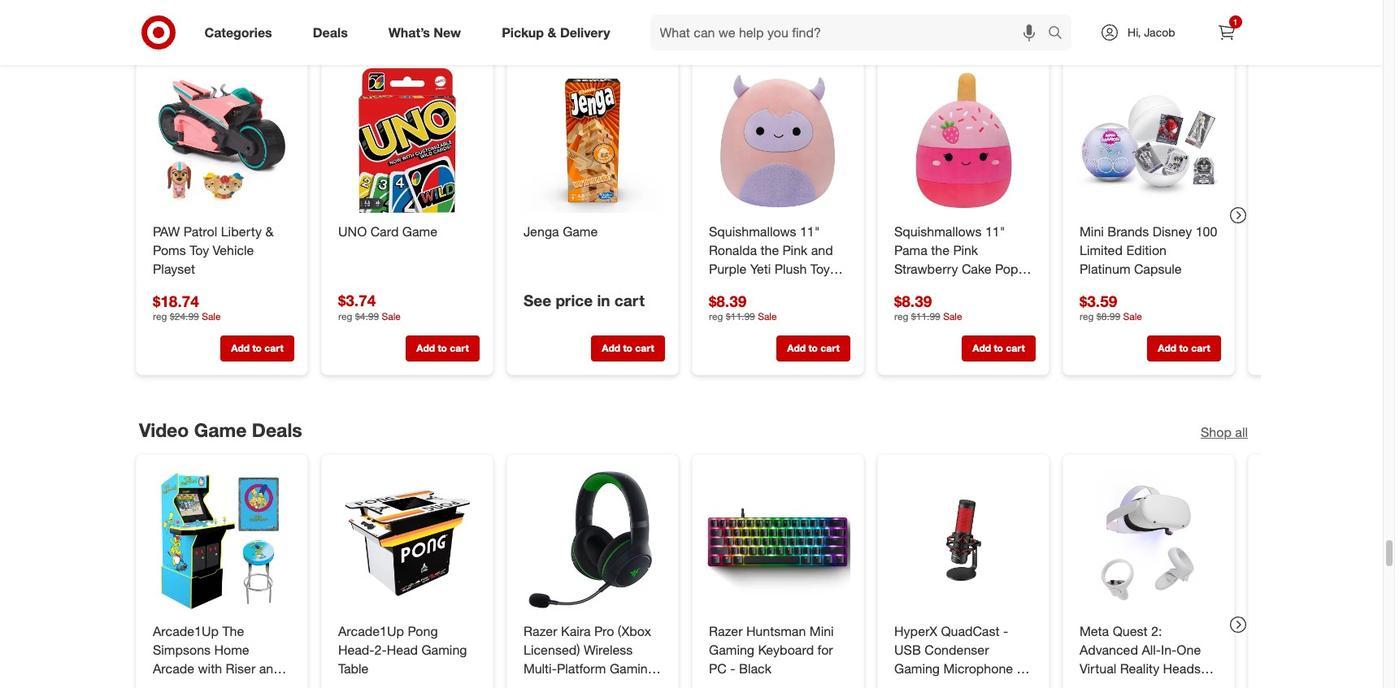 Task type: locate. For each thing, give the bounding box(es) containing it.
advanced
[[1079, 643, 1138, 659]]

sale down exclusive)
[[757, 311, 777, 323]]

3 add from the left
[[601, 343, 620, 355]]

0 vertical spatial shop all
[[1200, 24, 1248, 40]]

plush up exclusive)
[[774, 261, 806, 277]]

razer left huntsman on the right
[[709, 624, 742, 640]]

black down 'platform'
[[584, 680, 617, 689]]

1 pink from the left
[[782, 243, 807, 259]]

1 squishmallows from the left
[[709, 224, 796, 240]]

shop for toy deals
[[1200, 24, 1231, 40]]

1 horizontal spatial $8.39
[[894, 292, 932, 311]]

for right keyboard
[[817, 643, 833, 659]]

0 vertical spatial for
[[817, 643, 833, 659]]

0 vertical spatial mini
[[1079, 224, 1104, 240]]

100
[[1195, 224, 1217, 240]]

cart for mini brands disney 100 limited edition platinum capsule
[[1191, 343, 1210, 355]]

$8.39 down purple
[[709, 292, 746, 311]]

1 vertical spatial for
[[1016, 661, 1032, 677]]

5 add to cart from the left
[[972, 343, 1025, 355]]

the up strawberry
[[931, 243, 949, 259]]

6 add to cart from the left
[[1158, 343, 1210, 355]]

1 $11.99 from the left
[[725, 311, 755, 323]]

razer huntsman mini gaming keyboard for pc - black
[[709, 624, 833, 677]]

platinum
[[1079, 261, 1130, 277]]

2 horizontal spatial game
[[562, 224, 597, 240]]

1 reg from the left
[[338, 311, 352, 323]]

sale inside the squishmallows 11" pama the pink strawberry cake pop plush toy $8.39 reg $11.99 sale
[[943, 311, 962, 323]]

cart for jenga game
[[635, 343, 654, 355]]

0 horizontal spatial the
[[760, 243, 779, 259]]

to
[[252, 343, 261, 355], [437, 343, 447, 355], [623, 343, 632, 355], [808, 343, 817, 355], [993, 343, 1003, 355], [1179, 343, 1188, 355]]

what's
[[388, 24, 430, 40]]

gaming down pong
[[421, 643, 467, 659]]

1 add to cart from the left
[[231, 343, 283, 355]]

arcade1up inside arcade1up the simpsons home arcade with riser and stool
[[152, 624, 218, 640]]

limited
[[1079, 243, 1122, 259]]

1 vertical spatial mini
[[809, 624, 833, 640]]

$8.39 down strawberry
[[894, 292, 932, 311]]

11"
[[800, 224, 820, 240], [985, 224, 1005, 240]]

1 razer from the left
[[523, 624, 557, 640]]

4 to from the left
[[808, 343, 817, 355]]

0 vertical spatial and
[[811, 243, 833, 259]]

quadcast
[[941, 624, 999, 640]]

0 horizontal spatial game
[[194, 418, 246, 441]]

kaira
[[561, 624, 590, 640]]

$11.99 inside the squishmallows 11" pama the pink strawberry cake pop plush toy $8.39 reg $11.99 sale
[[911, 311, 940, 323]]

toy
[[139, 18, 168, 41], [189, 243, 209, 259], [810, 261, 830, 277], [930, 280, 949, 296]]

squishmallows 11" pama the pink strawberry cake pop plush toy link
[[894, 223, 1032, 296]]

mini up keyboard
[[809, 624, 833, 640]]

black inside razer huntsman mini gaming keyboard for pc - black
[[739, 661, 771, 677]]

arcade1up pong head-2-head gaming table link
[[338, 623, 476, 679]]

2 horizontal spatial deals
[[313, 24, 348, 40]]

1 horizontal spatial for
[[1016, 661, 1032, 677]]

5 to from the left
[[993, 343, 1003, 355]]

cart for squishmallows 11" ronalda the pink and purple yeti plush toy (target exclusive)
[[820, 343, 839, 355]]

add
[[231, 343, 249, 355], [416, 343, 435, 355], [601, 343, 620, 355], [787, 343, 805, 355], [972, 343, 991, 355], [1158, 343, 1176, 355]]

arcade1up the simpsons home arcade with riser and stool image
[[149, 469, 294, 613], [149, 469, 294, 613]]

11" inside the squishmallows 11" pama the pink strawberry cake pop plush toy $8.39 reg $11.99 sale
[[985, 224, 1005, 240]]

sale inside squishmallows 11" ronalda the pink and purple yeti plush toy (target exclusive) $8.39 reg $11.99 sale
[[757, 311, 777, 323]]

2 all from the top
[[1235, 424, 1248, 440]]

in-
[[1161, 643, 1176, 659]]

0 horizontal spatial pc
[[709, 661, 726, 677]]

6 add to cart button from the left
[[1147, 336, 1221, 362]]

& right 'liberty'
[[265, 224, 273, 240]]

sale inside $3.59 reg $8.99 sale
[[1123, 311, 1142, 323]]

(xbox
[[617, 624, 651, 640]]

4 reg from the left
[[894, 311, 908, 323]]

1 all from the top
[[1235, 24, 1248, 40]]

$11.99 down strawberry
[[911, 311, 940, 323]]

2 add to cart button from the left
[[405, 336, 479, 362]]

add for uno card game
[[416, 343, 435, 355]]

0 horizontal spatial razer
[[523, 624, 557, 640]]

0 horizontal spatial deals
[[174, 18, 224, 41]]

pink up exclusive)
[[782, 243, 807, 259]]

poms
[[152, 243, 186, 259]]

11" up exclusive)
[[800, 224, 820, 240]]

5 reg from the left
[[1079, 311, 1093, 323]]

1 vertical spatial &
[[265, 224, 273, 240]]

sale right $8.99
[[1123, 311, 1142, 323]]

reg inside the squishmallows 11" pama the pink strawberry cake pop plush toy $8.39 reg $11.99 sale
[[894, 311, 908, 323]]

2 add from the left
[[416, 343, 435, 355]]

1 horizontal spatial 11"
[[985, 224, 1005, 240]]

1 vertical spatial shop all link
[[1200, 423, 1248, 442]]

1 the from the left
[[760, 243, 779, 259]]

the for $8.39
[[931, 243, 949, 259]]

huntsman
[[746, 624, 806, 640]]

1 11" from the left
[[800, 224, 820, 240]]

1 horizontal spatial game
[[402, 224, 437, 240]]

uno card game
[[338, 224, 437, 240]]

meta quest 2: advanced all-in-one virtual reality headset - 128gb link
[[1079, 623, 1217, 689]]

$11.99 down "(target"
[[725, 311, 755, 323]]

add to cart button for mini brands disney 100 limited edition platinum capsule
[[1147, 336, 1221, 362]]

shop all link
[[1200, 23, 1248, 42], [1200, 423, 1248, 442]]

1 vertical spatial black
[[584, 680, 617, 689]]

1 horizontal spatial $11.99
[[911, 311, 940, 323]]

razer up licensed)
[[523, 624, 557, 640]]

exclusive)
[[752, 280, 809, 296]]

& inside paw patrol liberty & poms toy vehicle playset
[[265, 224, 273, 240]]

1 horizontal spatial squishmallows
[[894, 224, 981, 240]]

jenga
[[523, 224, 559, 240]]

sale inside the $3.74 reg $4.99 sale
[[381, 311, 400, 323]]

0 horizontal spatial &
[[265, 224, 273, 240]]

add to cart for paw patrol liberty & poms toy vehicle playset
[[231, 343, 283, 355]]

2 the from the left
[[931, 243, 949, 259]]

2 shop from the top
[[1200, 424, 1231, 440]]

shop for video game deals
[[1200, 424, 1231, 440]]

toy inside paw patrol liberty & poms toy vehicle playset
[[189, 243, 209, 259]]

squishmallows up "pama"
[[894, 224, 981, 240]]

shop all for toy deals
[[1200, 24, 1248, 40]]

$3.74
[[338, 291, 375, 310]]

hyperx quadcast - usb condenser gaming microphone for pc image
[[891, 469, 1035, 613], [891, 469, 1035, 613]]

uno card game image
[[335, 69, 479, 213], [335, 69, 479, 213]]

arcade1up up 2-
[[338, 624, 404, 640]]

paw patrol liberty & poms toy vehicle playset image
[[149, 69, 294, 213], [149, 69, 294, 213]]

1 horizontal spatial razer
[[709, 624, 742, 640]]

- inside razer kaira pro (xbox licensed) wireless multi-platform gaming headset - black
[[576, 680, 581, 689]]

0 vertical spatial shop all link
[[1200, 23, 1248, 42]]

all
[[1235, 24, 1248, 40], [1235, 424, 1248, 440]]

2 $11.99 from the left
[[911, 311, 940, 323]]

1 shop from the top
[[1200, 24, 1231, 40]]

reg down $3.59
[[1079, 311, 1093, 323]]

1 arcade1up from the left
[[152, 624, 218, 640]]

wireless
[[583, 643, 632, 659]]

razer huntsman mini gaming keyboard for pc - black image
[[705, 469, 850, 613], [705, 469, 850, 613]]

2 reg from the left
[[152, 311, 167, 323]]

1 vertical spatial pc
[[894, 680, 912, 689]]

for inside razer huntsman mini gaming keyboard for pc - black
[[817, 643, 833, 659]]

licensed)
[[523, 643, 580, 659]]

sale inside $18.74 reg $24.99 sale
[[201, 311, 220, 323]]

reg for $18.74
[[152, 311, 167, 323]]

11" up 'pop'
[[985, 224, 1005, 240]]

cart for squishmallows 11" pama the pink strawberry cake pop plush toy
[[1005, 343, 1025, 355]]

2 squishmallows from the left
[[894, 224, 981, 240]]

1 vertical spatial and
[[259, 661, 281, 677]]

reg down $3.74
[[338, 311, 352, 323]]

the inside squishmallows 11" ronalda the pink and purple yeti plush toy (target exclusive) $8.39 reg $11.99 sale
[[760, 243, 779, 259]]

razer
[[523, 624, 557, 640], [709, 624, 742, 640]]

game for jenga game
[[562, 224, 597, 240]]

5 add to cart button from the left
[[961, 336, 1035, 362]]

table
[[338, 661, 368, 677]]

6 add from the left
[[1158, 343, 1176, 355]]

add to cart for squishmallows 11" ronalda the pink and purple yeti plush toy (target exclusive)
[[787, 343, 839, 355]]

razer inside razer huntsman mini gaming keyboard for pc - black
[[709, 624, 742, 640]]

the up yeti in the right top of the page
[[760, 243, 779, 259]]

0 vertical spatial plush
[[774, 261, 806, 277]]

1 horizontal spatial mini
[[1079, 224, 1104, 240]]

to for uno card game
[[437, 343, 447, 355]]

reg inside $18.74 reg $24.99 sale
[[152, 311, 167, 323]]

6 to from the left
[[1179, 343, 1188, 355]]

platform
[[556, 661, 606, 677]]

0 vertical spatial pc
[[709, 661, 726, 677]]

and inside squishmallows 11" ronalda the pink and purple yeti plush toy (target exclusive) $8.39 reg $11.99 sale
[[811, 243, 833, 259]]

0 horizontal spatial squishmallows
[[709, 224, 796, 240]]

0 vertical spatial &
[[548, 24, 556, 40]]

razer kaira pro (xbox licensed) wireless multi-platform gaming headset - black link
[[523, 623, 661, 689]]

2 razer from the left
[[709, 624, 742, 640]]

pink up the cake
[[953, 243, 978, 259]]

arcade1up up simpsons
[[152, 624, 218, 640]]

1 vertical spatial shop
[[1200, 424, 1231, 440]]

gaming down huntsman on the right
[[709, 643, 754, 659]]

headset inside meta quest 2: advanced all-in-one virtual reality headset - 128gb
[[1163, 661, 1212, 677]]

razer inside razer kaira pro (xbox licensed) wireless multi-platform gaming headset - black
[[523, 624, 557, 640]]

arcade1up pong head-2-head gaming table image
[[335, 469, 479, 613], [335, 469, 479, 613]]

1 to from the left
[[252, 343, 261, 355]]

1 horizontal spatial plush
[[894, 280, 926, 296]]

sale for $3.59
[[1123, 311, 1142, 323]]

2 $8.39 from the left
[[894, 292, 932, 311]]

2 arcade1up from the left
[[338, 624, 404, 640]]

for inside hyperx quadcast - usb condenser gaming microphone for pc
[[1016, 661, 1032, 677]]

4 sale from the left
[[943, 311, 962, 323]]

2-
[[374, 643, 386, 659]]

11" inside squishmallows 11" ronalda the pink and purple yeti plush toy (target exclusive) $8.39 reg $11.99 sale
[[800, 224, 820, 240]]

headset down one
[[1163, 661, 1212, 677]]

game inside jenga game link
[[562, 224, 597, 240]]

0 horizontal spatial mini
[[809, 624, 833, 640]]

2 shop all from the top
[[1200, 424, 1248, 440]]

2 shop all link from the top
[[1200, 423, 1248, 442]]

3 sale from the left
[[757, 311, 777, 323]]

2 pink from the left
[[953, 243, 978, 259]]

4 add to cart button from the left
[[776, 336, 850, 362]]

1 $8.39 from the left
[[709, 292, 746, 311]]

plush inside squishmallows 11" ronalda the pink and purple yeti plush toy (target exclusive) $8.39 reg $11.99 sale
[[774, 261, 806, 277]]

0 vertical spatial black
[[739, 661, 771, 677]]

- inside razer huntsman mini gaming keyboard for pc - black
[[730, 661, 735, 677]]

$11.99
[[725, 311, 755, 323], [911, 311, 940, 323]]

0 horizontal spatial arcade1up
[[152, 624, 218, 640]]

arcade1up
[[152, 624, 218, 640], [338, 624, 404, 640]]

categories link
[[191, 15, 292, 50]]

squishmallows 11" pama the pink strawberry cake pop plush toy $8.39 reg $11.99 sale
[[894, 224, 1018, 323]]

0 horizontal spatial pink
[[782, 243, 807, 259]]

all for video game deals
[[1235, 424, 1248, 440]]

to for squishmallows 11" ronalda the pink and purple yeti plush toy (target exclusive)
[[808, 343, 817, 355]]

3 to from the left
[[623, 343, 632, 355]]

1 vertical spatial all
[[1235, 424, 1248, 440]]

add to cart
[[231, 343, 283, 355], [416, 343, 468, 355], [601, 343, 654, 355], [787, 343, 839, 355], [972, 343, 1025, 355], [1158, 343, 1210, 355]]

1 shop all link from the top
[[1200, 23, 1248, 42]]

reg down "(target"
[[709, 311, 723, 323]]

razer for razer kaira pro (xbox licensed) wireless multi-platform gaming headset - black
[[523, 624, 557, 640]]

categories
[[204, 24, 272, 40]]

2 to from the left
[[437, 343, 447, 355]]

game right card
[[402, 224, 437, 240]]

1 horizontal spatial &
[[548, 24, 556, 40]]

1 horizontal spatial and
[[811, 243, 833, 259]]

sale
[[381, 311, 400, 323], [201, 311, 220, 323], [757, 311, 777, 323], [943, 311, 962, 323], [1123, 311, 1142, 323]]

3 add to cart button from the left
[[591, 336, 665, 362]]

reg down strawberry
[[894, 311, 908, 323]]

1 horizontal spatial arcade1up
[[338, 624, 404, 640]]

sale right $24.99
[[201, 311, 220, 323]]

pama
[[894, 243, 927, 259]]

&
[[548, 24, 556, 40], [265, 224, 273, 240]]

add to cart for uno card game
[[416, 343, 468, 355]]

arcade1up for simpsons
[[152, 624, 218, 640]]

-
[[1003, 624, 1008, 640], [730, 661, 735, 677], [576, 680, 581, 689], [1079, 680, 1084, 689]]

3 reg from the left
[[709, 311, 723, 323]]

pink inside squishmallows 11" ronalda the pink and purple yeti plush toy (target exclusive) $8.39 reg $11.99 sale
[[782, 243, 807, 259]]

razer kaira pro (xbox licensed) wireless multi-platform gaming headset - black
[[523, 624, 655, 689]]

sale down the cake
[[943, 311, 962, 323]]

0 horizontal spatial 11"
[[800, 224, 820, 240]]

11" for (target
[[800, 224, 820, 240]]

keyboard
[[758, 643, 814, 659]]

squishmallows inside squishmallows 11" ronalda the pink and purple yeti plush toy (target exclusive) $8.39 reg $11.99 sale
[[709, 224, 796, 240]]

reg inside $3.59 reg $8.99 sale
[[1079, 311, 1093, 323]]

edition
[[1126, 243, 1166, 259]]

$8.39
[[709, 292, 746, 311], [894, 292, 932, 311]]

shop all
[[1200, 24, 1248, 40], [1200, 424, 1248, 440]]

4 add from the left
[[787, 343, 805, 355]]

1 horizontal spatial the
[[931, 243, 949, 259]]

game right video
[[194, 418, 246, 441]]

headset
[[1163, 661, 1212, 677], [523, 680, 572, 689]]

mini brands disney 100 limited edition platinum capsule image
[[1076, 69, 1221, 213], [1076, 69, 1221, 213]]

arcade
[[152, 661, 194, 677]]

0 horizontal spatial for
[[817, 643, 833, 659]]

pickup
[[502, 24, 544, 40]]

0 horizontal spatial and
[[259, 661, 281, 677]]

the inside the squishmallows 11" pama the pink strawberry cake pop plush toy $8.39 reg $11.99 sale
[[931, 243, 949, 259]]

mini up limited
[[1079, 224, 1104, 240]]

0 vertical spatial shop
[[1200, 24, 1231, 40]]

1 shop all from the top
[[1200, 24, 1248, 40]]

1 add to cart button from the left
[[220, 336, 294, 362]]

reg for $3.74
[[338, 311, 352, 323]]

4 add to cart from the left
[[787, 343, 839, 355]]

sale right $4.99
[[381, 311, 400, 323]]

arcade1up the simpsons home arcade with riser and stool link
[[152, 623, 291, 689]]

plush inside the squishmallows 11" pama the pink strawberry cake pop plush toy $8.39 reg $11.99 sale
[[894, 280, 926, 296]]

add to cart button for squishmallows 11" pama the pink strawberry cake pop plush toy
[[961, 336, 1035, 362]]

yeti
[[750, 261, 771, 277]]

1 horizontal spatial pc
[[894, 680, 912, 689]]

1 horizontal spatial black
[[739, 661, 771, 677]]

reg
[[338, 311, 352, 323], [152, 311, 167, 323], [709, 311, 723, 323], [894, 311, 908, 323], [1079, 311, 1093, 323]]

brands
[[1107, 224, 1149, 240]]

pink inside the squishmallows 11" pama the pink strawberry cake pop plush toy $8.39 reg $11.99 sale
[[953, 243, 978, 259]]

3 add to cart from the left
[[601, 343, 654, 355]]

the
[[760, 243, 779, 259], [931, 243, 949, 259]]

purple
[[709, 261, 746, 277]]

add to cart button for jenga game
[[591, 336, 665, 362]]

0 horizontal spatial $8.39
[[709, 292, 746, 311]]

0 vertical spatial headset
[[1163, 661, 1212, 677]]

add for squishmallows 11" ronalda the pink and purple yeti plush toy (target exclusive)
[[787, 343, 805, 355]]

patrol
[[183, 224, 217, 240]]

plush down strawberry
[[894, 280, 926, 296]]

1 horizontal spatial headset
[[1163, 661, 1212, 677]]

reg down the $18.74 at top
[[152, 311, 167, 323]]

for right microphone
[[1016, 661, 1032, 677]]

shop
[[1200, 24, 1231, 40], [1200, 424, 1231, 440]]

jenga game
[[523, 224, 597, 240]]

reg inside the $3.74 reg $4.99 sale
[[338, 311, 352, 323]]

game right jenga at top
[[562, 224, 597, 240]]

2 sale from the left
[[201, 311, 220, 323]]

black down keyboard
[[739, 661, 771, 677]]

razer kaira pro (xbox licensed) wireless multi-platform gaming headset - black image
[[520, 469, 665, 613], [520, 469, 665, 613]]

shop all link for video game deals
[[1200, 423, 1248, 442]]

meta quest 2: advanced all-in-one virtual reality headset - 128gb image
[[1076, 469, 1221, 613], [1076, 469, 1221, 613]]

0 horizontal spatial black
[[584, 680, 617, 689]]

squishmallows
[[709, 224, 796, 240], [894, 224, 981, 240]]

squishmallows 11" pama the pink strawberry cake pop plush toy image
[[891, 69, 1035, 213], [891, 69, 1035, 213]]

headset down multi-
[[523, 680, 572, 689]]

0 horizontal spatial headset
[[523, 680, 572, 689]]

headset inside razer kaira pro (xbox licensed) wireless multi-platform gaming headset - black
[[523, 680, 572, 689]]

& right pickup
[[548, 24, 556, 40]]

gaming inside arcade1up pong head-2-head gaming table
[[421, 643, 467, 659]]

0 horizontal spatial plush
[[774, 261, 806, 277]]

2 11" from the left
[[985, 224, 1005, 240]]

squishmallows up ronalda
[[709, 224, 796, 240]]

5 sale from the left
[[1123, 311, 1142, 323]]

gaming
[[421, 643, 467, 659], [709, 643, 754, 659], [609, 661, 655, 677], [894, 661, 939, 677]]

gaming down wireless
[[609, 661, 655, 677]]

arcade1up inside arcade1up pong head-2-head gaming table
[[338, 624, 404, 640]]

jenga game image
[[520, 69, 665, 213], [520, 69, 665, 213]]

squishmallows 11" ronalda the pink and purple yeti plush toy (target exclusive) image
[[705, 69, 850, 213], [705, 69, 850, 213]]

razer for razer huntsman mini gaming keyboard for pc - black
[[709, 624, 742, 640]]

and inside arcade1up the simpsons home arcade with riser and stool
[[259, 661, 281, 677]]

mini
[[1079, 224, 1104, 240], [809, 624, 833, 640]]

mini inside the mini brands disney 100 limited edition platinum capsule
[[1079, 224, 1104, 240]]

5 add from the left
[[972, 343, 991, 355]]

1 sale from the left
[[381, 311, 400, 323]]

pc inside razer huntsman mini gaming keyboard for pc - black
[[709, 661, 726, 677]]

1 vertical spatial shop all
[[1200, 424, 1248, 440]]

liberty
[[220, 224, 261, 240]]

0 vertical spatial all
[[1235, 24, 1248, 40]]

2 add to cart from the left
[[416, 343, 468, 355]]

pink
[[782, 243, 807, 259], [953, 243, 978, 259]]

1 horizontal spatial pink
[[953, 243, 978, 259]]

squishmallows inside the squishmallows 11" pama the pink strawberry cake pop plush toy $8.39 reg $11.99 sale
[[894, 224, 981, 240]]

1 vertical spatial plush
[[894, 280, 926, 296]]

0 horizontal spatial $11.99
[[725, 311, 755, 323]]

1 vertical spatial headset
[[523, 680, 572, 689]]

gaming down the usb
[[894, 661, 939, 677]]

1 add from the left
[[231, 343, 249, 355]]

$3.59 reg $8.99 sale
[[1079, 292, 1142, 323]]



Task type: describe. For each thing, give the bounding box(es) containing it.
pc inside hyperx quadcast - usb condenser gaming microphone for pc
[[894, 680, 912, 689]]

the
[[222, 624, 244, 640]]

capsule
[[1134, 261, 1181, 277]]

arcade1up for head-
[[338, 624, 404, 640]]

uno
[[338, 224, 367, 240]]

game inside uno card game link
[[402, 224, 437, 240]]

arcade1up the simpsons home arcade with riser and stool
[[152, 624, 281, 689]]

$11.99 inside squishmallows 11" ronalda the pink and purple yeti plush toy (target exclusive) $8.39 reg $11.99 sale
[[725, 311, 755, 323]]

add for squishmallows 11" pama the pink strawberry cake pop plush toy
[[972, 343, 991, 355]]

in
[[597, 291, 610, 310]]

head
[[386, 643, 418, 659]]

uno card game link
[[338, 223, 476, 242]]

hyperx quadcast - usb condenser gaming microphone for pc link
[[894, 623, 1032, 689]]

1 horizontal spatial deals
[[251, 418, 302, 441]]

11" for $8.39
[[985, 224, 1005, 240]]

$18.74 reg $24.99 sale
[[152, 292, 220, 323]]

$18.74
[[152, 292, 199, 311]]

to for jenga game
[[623, 343, 632, 355]]

disney
[[1152, 224, 1192, 240]]

ronalda
[[709, 243, 757, 259]]

1 link
[[1209, 15, 1244, 50]]

microphone
[[943, 661, 1013, 677]]

search
[[1041, 26, 1080, 42]]

pro
[[594, 624, 614, 640]]

gaming inside hyperx quadcast - usb condenser gaming microphone for pc
[[894, 661, 939, 677]]

squishmallows for (target
[[709, 224, 796, 240]]

the for (target
[[760, 243, 779, 259]]

strawberry
[[894, 261, 958, 277]]

condenser
[[924, 643, 989, 659]]

riser
[[225, 661, 255, 677]]

$8.39 inside squishmallows 11" ronalda the pink and purple yeti plush toy (target exclusive) $8.39 reg $11.99 sale
[[709, 292, 746, 311]]

all for toy deals
[[1235, 24, 1248, 40]]

simpsons
[[152, 643, 210, 659]]

add for jenga game
[[601, 343, 620, 355]]

cart for paw patrol liberty & poms toy vehicle playset
[[264, 343, 283, 355]]

128gb
[[1088, 680, 1128, 689]]

paw
[[152, 224, 179, 240]]

black inside razer kaira pro (xbox licensed) wireless multi-platform gaming headset - black
[[584, 680, 617, 689]]

$8.99
[[1096, 311, 1120, 323]]

mini brands disney 100 limited edition platinum capsule link
[[1079, 223, 1217, 279]]

add to cart button for paw patrol liberty & poms toy vehicle playset
[[220, 336, 294, 362]]

stool
[[152, 680, 182, 689]]

meta
[[1079, 624, 1109, 640]]

cake
[[961, 261, 991, 277]]

pickup & delivery
[[502, 24, 610, 40]]

razer huntsman mini gaming keyboard for pc - black link
[[709, 623, 847, 679]]

new
[[434, 24, 461, 40]]

$24.99
[[169, 311, 199, 323]]

reg inside squishmallows 11" ronalda the pink and purple yeti plush toy (target exclusive) $8.39 reg $11.99 sale
[[709, 311, 723, 323]]

pong
[[407, 624, 437, 640]]

deals link
[[299, 15, 368, 50]]

to for mini brands disney 100 limited edition platinum capsule
[[1179, 343, 1188, 355]]

squishmallows 11" ronalda the pink and purple yeti plush toy (target exclusive) $8.39 reg $11.99 sale
[[709, 224, 833, 323]]

reality
[[1120, 661, 1159, 677]]

to for squishmallows 11" pama the pink strawberry cake pop plush toy
[[993, 343, 1003, 355]]

headset for multi-
[[523, 680, 572, 689]]

jenga game link
[[523, 223, 661, 242]]

sale for $18.74
[[201, 311, 220, 323]]

shop all for video game deals
[[1200, 424, 1248, 440]]

add to cart button for squishmallows 11" ronalda the pink and purple yeti plush toy (target exclusive)
[[776, 336, 850, 362]]

head-
[[338, 643, 374, 659]]

toy inside the squishmallows 11" pama the pink strawberry cake pop plush toy $8.39 reg $11.99 sale
[[930, 280, 949, 296]]

$3.74 reg $4.99 sale
[[338, 291, 400, 323]]

what's new
[[388, 24, 461, 40]]

squishmallows for $8.39
[[894, 224, 981, 240]]

mini inside razer huntsman mini gaming keyboard for pc - black
[[809, 624, 833, 640]]

see
[[523, 291, 551, 310]]

reg for $3.59
[[1079, 311, 1093, 323]]

gaming inside razer kaira pro (xbox licensed) wireless multi-platform gaming headset - black
[[609, 661, 655, 677]]

add for mini brands disney 100 limited edition platinum capsule
[[1158, 343, 1176, 355]]

home
[[214, 643, 249, 659]]

playset
[[152, 261, 195, 277]]

- inside hyperx quadcast - usb condenser gaming microphone for pc
[[1003, 624, 1008, 640]]

paw patrol liberty & poms toy vehicle playset link
[[152, 223, 291, 279]]

$8.39 inside the squishmallows 11" pama the pink strawberry cake pop plush toy $8.39 reg $11.99 sale
[[894, 292, 932, 311]]

add for paw patrol liberty & poms toy vehicle playset
[[231, 343, 249, 355]]

multi-
[[523, 661, 556, 677]]

(target
[[709, 280, 748, 296]]

what's new link
[[375, 15, 481, 50]]

- inside meta quest 2: advanced all-in-one virtual reality headset - 128gb
[[1079, 680, 1084, 689]]

plush for (target
[[774, 261, 806, 277]]

gaming inside razer huntsman mini gaming keyboard for pc - black
[[709, 643, 754, 659]]

hi,
[[1128, 25, 1141, 39]]

toy inside squishmallows 11" ronalda the pink and purple yeti plush toy (target exclusive) $8.39 reg $11.99 sale
[[810, 261, 830, 277]]

all-
[[1141, 643, 1161, 659]]

2:
[[1151, 624, 1162, 640]]

meta quest 2: advanced all-in-one virtual reality headset - 128gb
[[1079, 624, 1212, 689]]

vehicle
[[212, 243, 254, 259]]

1
[[1233, 17, 1238, 27]]

virtual
[[1079, 661, 1116, 677]]

add to cart button for uno card game
[[405, 336, 479, 362]]

squishmallows 11" ronalda the pink and purple yeti plush toy (target exclusive) link
[[709, 223, 847, 296]]

add to cart for mini brands disney 100 limited edition platinum capsule
[[1158, 343, 1210, 355]]

mini brands disney 100 limited edition platinum capsule
[[1079, 224, 1217, 277]]

pink for (target
[[782, 243, 807, 259]]

hyperx
[[894, 624, 937, 640]]

pink for $8.39
[[953, 243, 978, 259]]

paw patrol liberty & poms toy vehicle playset
[[152, 224, 273, 277]]

with
[[198, 661, 222, 677]]

shop all link for toy deals
[[1200, 23, 1248, 42]]

$4.99
[[355, 311, 379, 323]]

search button
[[1041, 15, 1080, 54]]

usb
[[894, 643, 921, 659]]

pickup & delivery link
[[488, 15, 631, 50]]

quest
[[1112, 624, 1147, 640]]

add to cart for jenga game
[[601, 343, 654, 355]]

card
[[370, 224, 398, 240]]

game for video game deals
[[194, 418, 246, 441]]

plush for $8.39
[[894, 280, 926, 296]]

add to cart for squishmallows 11" pama the pink strawberry cake pop plush toy
[[972, 343, 1025, 355]]

sale for $3.74
[[381, 311, 400, 323]]

to for paw patrol liberty & poms toy vehicle playset
[[252, 343, 261, 355]]

jacob
[[1144, 25, 1175, 39]]

cart for uno card game
[[449, 343, 468, 355]]

hi, jacob
[[1128, 25, 1175, 39]]

video game deals
[[139, 418, 302, 441]]

see price in cart
[[523, 291, 644, 310]]

What can we help you find? suggestions appear below search field
[[650, 15, 1052, 50]]

headset for one
[[1163, 661, 1212, 677]]

delivery
[[560, 24, 610, 40]]

price
[[555, 291, 592, 310]]



Task type: vqa. For each thing, say whether or not it's contained in the screenshot.
'usa'
no



